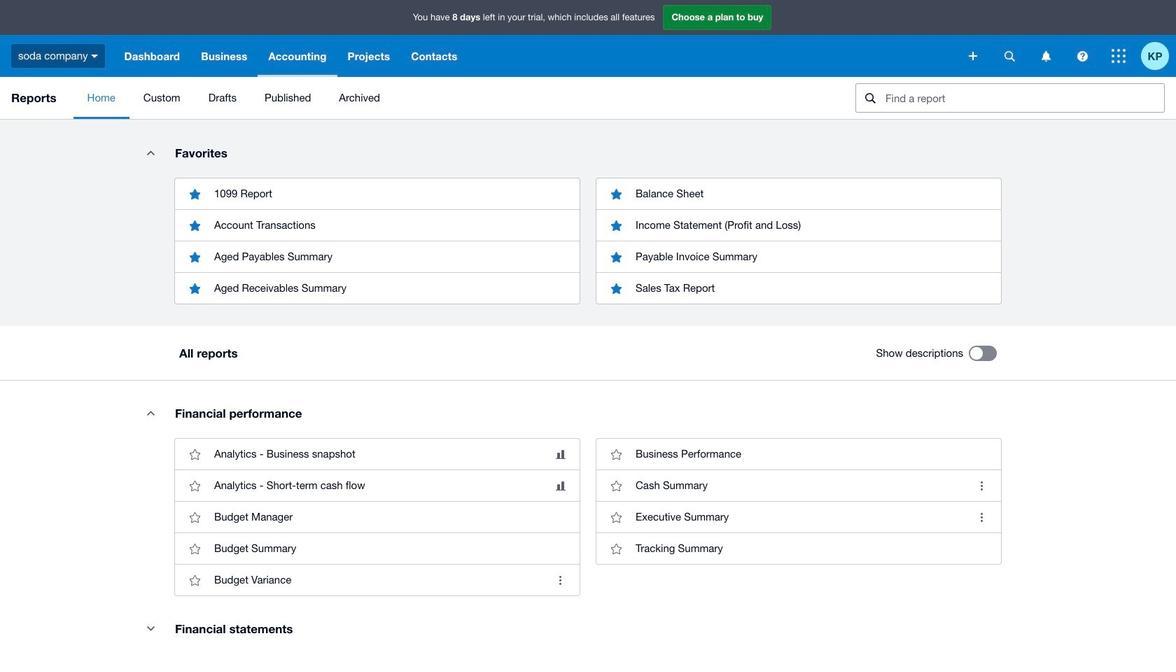 Task type: vqa. For each thing, say whether or not it's contained in the screenshot.
Favorite icon to the middle
yes



Task type: describe. For each thing, give the bounding box(es) containing it.
collapse report group image
[[137, 615, 165, 643]]

Find a report text field
[[885, 84, 1165, 112]]

more options image
[[546, 567, 574, 595]]

1 expand report group image from the top
[[137, 139, 165, 167]]

2 expand report group image from the top
[[137, 399, 165, 428]]



Task type: locate. For each thing, give the bounding box(es) containing it.
favorite image
[[602, 441, 631, 469], [181, 472, 209, 500], [181, 504, 209, 532], [181, 535, 209, 563], [181, 567, 209, 595]]

menu
[[73, 77, 845, 119]]

banner
[[0, 0, 1177, 77]]

0 vertical spatial expand report group image
[[137, 139, 165, 167]]

1 vertical spatial expand report group image
[[137, 399, 165, 428]]

expand report group image
[[137, 139, 165, 167], [137, 399, 165, 428]]

svg image
[[1113, 49, 1127, 63], [1005, 51, 1015, 61]]

1 horizontal spatial svg image
[[1113, 49, 1127, 63]]

0 horizontal spatial svg image
[[1005, 51, 1015, 61]]

favorite image
[[181, 441, 209, 469], [602, 472, 631, 500], [602, 504, 631, 532], [602, 535, 631, 563]]

remove favorite image
[[181, 180, 209, 208], [181, 212, 209, 240], [602, 212, 631, 240], [181, 275, 209, 303]]

remove favorite image
[[602, 180, 631, 208], [181, 243, 209, 271], [602, 243, 631, 271], [602, 275, 631, 303]]

None field
[[856, 83, 1166, 113]]

svg image
[[1042, 51, 1051, 61], [1078, 51, 1088, 61], [970, 52, 978, 60], [91, 54, 98, 58]]



